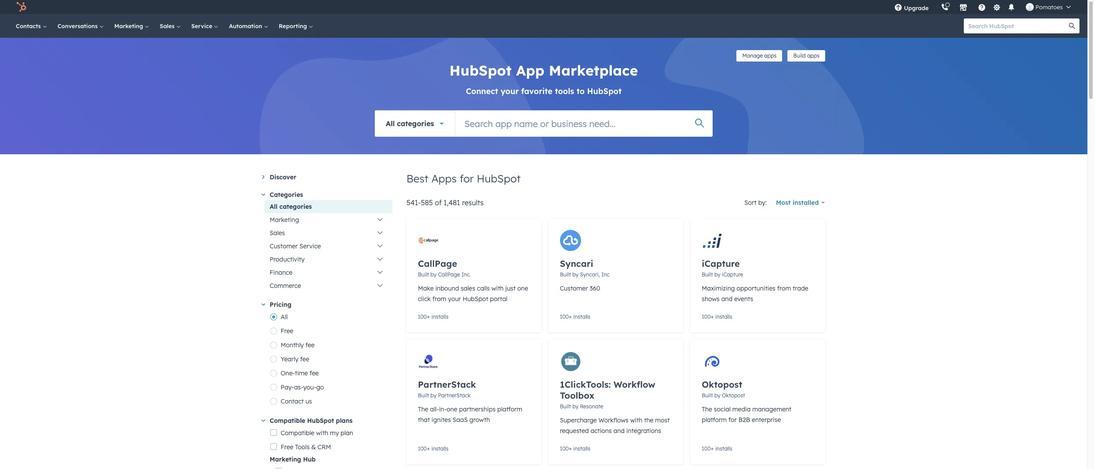 Task type: describe. For each thing, give the bounding box(es) containing it.
yearly
[[281, 356, 299, 364]]

productivity
[[270, 256, 305, 264]]

just
[[506, 285, 516, 293]]

contact
[[281, 398, 304, 406]]

1 vertical spatial categories
[[280, 203, 312, 211]]

sort by:
[[745, 199, 767, 207]]

by for partnerstack
[[431, 393, 437, 399]]

0 vertical spatial marketing
[[114, 22, 145, 29]]

most installed
[[777, 199, 819, 207]]

pricing
[[270, 301, 292, 309]]

connect your favorite tools to hubspot
[[466, 86, 622, 96]]

icapture built by icapture
[[702, 258, 744, 278]]

monthly
[[281, 342, 304, 350]]

+ for partnerstack
[[427, 446, 430, 453]]

notifications image
[[1008, 4, 1016, 12]]

your inside make inbound sales calls with just one click from your hubspot portal
[[448, 295, 461, 303]]

syncari built by syncari, inc
[[560, 258, 610, 278]]

100 + installs for syncari
[[560, 314, 591, 321]]

installs for 1clicktools: workflow toolbox
[[574, 446, 591, 453]]

free tools & crm
[[281, 444, 331, 452]]

apps for build apps
[[808, 52, 820, 59]]

partnerships
[[459, 406, 496, 414]]

categories button
[[261, 190, 393, 200]]

actions
[[591, 427, 612, 435]]

customer for customer service
[[270, 243, 298, 251]]

0 horizontal spatial sales
[[160, 22, 176, 29]]

platform inside the all-in-one partnerships platform that ignites saas growth
[[498, 406, 523, 414]]

inbound
[[436, 285, 459, 293]]

shows
[[702, 295, 720, 303]]

as-
[[294, 384, 303, 392]]

commerce link
[[265, 280, 393, 293]]

search button
[[1065, 18, 1080, 33]]

compatible hubspot plans
[[270, 417, 353, 425]]

manage
[[743, 52, 763, 59]]

compatible for compatible hubspot plans
[[270, 417, 306, 425]]

hubspot up "results"
[[477, 172, 521, 185]]

my
[[330, 430, 339, 438]]

finance
[[270, 269, 293, 277]]

connect
[[466, 86, 499, 96]]

you-
[[303, 384, 317, 392]]

most
[[777, 199, 791, 207]]

app
[[517, 62, 545, 79]]

0 horizontal spatial sales link
[[155, 14, 186, 38]]

hubspot inside make inbound sales calls with just one click from your hubspot portal
[[463, 295, 489, 303]]

one inside make inbound sales calls with just one click from your hubspot portal
[[518, 285, 529, 293]]

calling icon button
[[938, 1, 953, 13]]

all inside popup button
[[386, 119, 395, 128]]

contacts link
[[11, 14, 52, 38]]

build apps link
[[788, 50, 826, 62]]

+ for callpage
[[427, 314, 430, 321]]

with inside make inbound sales calls with just one click from your hubspot portal
[[492, 285, 504, 293]]

of
[[435, 199, 442, 207]]

reporting link
[[274, 14, 319, 38]]

marketing inside compatible hubspot plans group
[[270, 456, 301, 464]]

upgrade
[[905, 4, 929, 11]]

make inbound sales calls with just one click from your hubspot portal
[[418, 285, 529, 303]]

callpage built by callpage inc.
[[418, 258, 471, 278]]

customer service
[[270, 243, 321, 251]]

discover
[[270, 173, 297, 181]]

Search HubSpot search field
[[965, 18, 1072, 33]]

2 vertical spatial with
[[316, 430, 329, 438]]

resonate
[[580, 404, 604, 410]]

all inside pricing group
[[281, 313, 288, 321]]

most installed button
[[771, 194, 826, 212]]

100 + installs for icapture
[[702, 314, 733, 321]]

portal
[[490, 295, 508, 303]]

100 + installs for oktopost
[[702, 446, 733, 453]]

by for icapture
[[715, 272, 721, 278]]

monthly fee
[[281, 342, 315, 350]]

caret image for compatible hubspot plans
[[262, 420, 266, 422]]

enterprise
[[752, 416, 782, 424]]

marketing hub
[[270, 456, 316, 464]]

1 vertical spatial sales
[[270, 229, 285, 237]]

partnerstack built by partnerstack
[[418, 379, 476, 399]]

click
[[418, 295, 431, 303]]

finance link
[[265, 266, 393, 280]]

oktopost built by oktopost
[[702, 379, 746, 399]]

1 horizontal spatial service
[[300, 243, 321, 251]]

sales
[[461, 285, 476, 293]]

maximizing opportunities from trade shows and events
[[702, 285, 809, 303]]

1 vertical spatial oktopost
[[722, 393, 746, 399]]

pomatoes button
[[1021, 0, 1077, 14]]

built for callpage
[[418, 272, 429, 278]]

events
[[735, 295, 754, 303]]

syncari,
[[580, 272, 600, 278]]

search image
[[1070, 23, 1076, 29]]

b2b
[[739, 416, 751, 424]]

all categories button
[[375, 111, 455, 137]]

sort
[[745, 199, 757, 207]]

0 vertical spatial marketing link
[[109, 14, 155, 38]]

tools
[[295, 444, 310, 452]]

crm
[[318, 444, 331, 452]]

the
[[645, 417, 654, 425]]

1clicktools: workflow toolbox built by resonate
[[560, 379, 656, 410]]

requested
[[560, 427, 589, 435]]

upgrade image
[[895, 4, 903, 12]]

0 vertical spatial icapture
[[702, 258, 740, 269]]

+ for 1clicktools: workflow toolbox
[[569, 446, 572, 453]]

1 vertical spatial marketing link
[[265, 214, 393, 227]]

100 + installs for partnerstack
[[418, 446, 449, 453]]

inc.
[[462, 272, 471, 278]]

make
[[418, 285, 434, 293]]

one-
[[281, 370, 295, 378]]

hubspot image
[[16, 2, 26, 12]]

100 for oktopost
[[702, 446, 711, 453]]

integrations
[[627, 427, 662, 435]]

us
[[306, 398, 312, 406]]

media
[[733, 406, 751, 414]]

help image
[[979, 4, 987, 12]]

installs for callpage
[[432, 314, 449, 321]]

0 horizontal spatial all
[[270, 203, 278, 211]]

100 for callpage
[[418, 314, 427, 321]]

fee for monthly fee
[[306, 342, 315, 350]]

installs for oktopost
[[716, 446, 733, 453]]

1 vertical spatial callpage
[[438, 272, 460, 278]]

compatible hubspot plans button
[[261, 416, 393, 427]]

build apps
[[794, 52, 820, 59]]

2 vertical spatial fee
[[310, 370, 319, 378]]

+ for syncari
[[569, 314, 572, 321]]



Task type: vqa. For each thing, say whether or not it's contained in the screenshot.
& at the left bottom of the page
yes



Task type: locate. For each thing, give the bounding box(es) containing it.
caret image inside the compatible hubspot plans dropdown button
[[262, 420, 266, 422]]

0 vertical spatial free
[[281, 328, 294, 335]]

0 vertical spatial customer
[[270, 243, 298, 251]]

hub
[[303, 456, 316, 464]]

0 horizontal spatial for
[[460, 172, 474, 185]]

productivity link
[[265, 253, 393, 266]]

oktopost up social
[[702, 379, 743, 391]]

100 + installs down click
[[418, 314, 449, 321]]

100 for 1clicktools: workflow toolbox
[[560, 446, 569, 453]]

conversations link
[[52, 14, 109, 38]]

best
[[407, 172, 429, 185]]

compatible down contact
[[270, 417, 306, 425]]

100
[[418, 314, 427, 321], [560, 314, 569, 321], [702, 314, 711, 321], [418, 446, 427, 453], [560, 446, 569, 453], [702, 446, 711, 453]]

built down syncari
[[560, 272, 571, 278]]

the inside the all-in-one partnerships platform that ignites saas growth
[[418, 406, 429, 414]]

by down syncari
[[573, 272, 579, 278]]

1 horizontal spatial from
[[778, 285, 792, 293]]

1 vertical spatial all categories
[[270, 203, 312, 211]]

built down toolbox
[[560, 404, 571, 410]]

2 apps from the left
[[808, 52, 820, 59]]

+
[[427, 314, 430, 321], [569, 314, 572, 321], [711, 314, 714, 321], [427, 446, 430, 453], [569, 446, 572, 453], [711, 446, 714, 453]]

541-
[[407, 199, 421, 207]]

maximizing
[[702, 285, 735, 293]]

installs for syncari
[[574, 314, 591, 321]]

by down toolbox
[[573, 404, 579, 410]]

sales link
[[155, 14, 186, 38], [265, 227, 393, 240]]

0 vertical spatial for
[[460, 172, 474, 185]]

the left social
[[702, 406, 713, 414]]

installs down "inbound"
[[432, 314, 449, 321]]

caret image for discover
[[262, 175, 265, 179]]

0 horizontal spatial platform
[[498, 406, 523, 414]]

one right just
[[518, 285, 529, 293]]

the inside the social media management platform for b2b enterprise
[[702, 406, 713, 414]]

100 for syncari
[[560, 314, 569, 321]]

oktopost
[[702, 379, 743, 391], [722, 393, 746, 399]]

1 horizontal spatial all categories
[[386, 119, 434, 128]]

installs down ignites
[[432, 446, 449, 453]]

1 vertical spatial icapture
[[722, 272, 744, 278]]

customer
[[270, 243, 298, 251], [560, 285, 588, 293]]

service up productivity link
[[300, 243, 321, 251]]

0 vertical spatial your
[[501, 86, 519, 96]]

0 vertical spatial all categories
[[386, 119, 434, 128]]

with left my
[[316, 430, 329, 438]]

1 vertical spatial your
[[448, 295, 461, 303]]

1 horizontal spatial and
[[722, 295, 733, 303]]

built for syncari
[[560, 272, 571, 278]]

2 free from the top
[[281, 444, 294, 452]]

installs down shows
[[716, 314, 733, 321]]

by
[[431, 272, 437, 278], [573, 272, 579, 278], [715, 272, 721, 278], [431, 393, 437, 399], [715, 393, 721, 399], [573, 404, 579, 410]]

1 vertical spatial customer
[[560, 285, 588, 293]]

0 horizontal spatial categories
[[280, 203, 312, 211]]

oktopost up "media"
[[722, 393, 746, 399]]

customer inside customer service link
[[270, 243, 298, 251]]

settings link
[[992, 2, 1003, 12]]

caret image for pricing
[[262, 304, 266, 306]]

1 horizontal spatial sales link
[[265, 227, 393, 240]]

hubspot down marketplace
[[588, 86, 622, 96]]

apps for manage apps
[[765, 52, 777, 59]]

0 vertical spatial sales
[[160, 22, 176, 29]]

and
[[722, 295, 733, 303], [614, 427, 625, 435]]

build
[[794, 52, 806, 59]]

1 horizontal spatial apps
[[808, 52, 820, 59]]

manage apps link
[[737, 50, 783, 62]]

fee up time
[[300, 356, 310, 364]]

0 vertical spatial platform
[[498, 406, 523, 414]]

growth
[[470, 416, 490, 424]]

1 horizontal spatial marketing link
[[265, 214, 393, 227]]

for right the apps
[[460, 172, 474, 185]]

100 for icapture
[[702, 314, 711, 321]]

100 + installs down shows
[[702, 314, 733, 321]]

built inside the partnerstack built by partnerstack
[[418, 393, 429, 399]]

100 + installs for callpage
[[418, 314, 449, 321]]

1 vertical spatial compatible
[[281, 430, 315, 438]]

0 vertical spatial fee
[[306, 342, 315, 350]]

compatible inside dropdown button
[[270, 417, 306, 425]]

1 horizontal spatial platform
[[702, 416, 727, 424]]

compatible up tools at left
[[281, 430, 315, 438]]

0 horizontal spatial from
[[433, 295, 447, 303]]

0 vertical spatial compatible
[[270, 417, 306, 425]]

by up social
[[715, 393, 721, 399]]

sales left service link at the left top of the page
[[160, 22, 176, 29]]

by inside the callpage built by callpage inc.
[[431, 272, 437, 278]]

plans
[[336, 417, 353, 425]]

0 vertical spatial service
[[191, 22, 214, 29]]

management
[[753, 406, 792, 414]]

apps right build
[[808, 52, 820, 59]]

installs for icapture
[[716, 314, 733, 321]]

0 vertical spatial and
[[722, 295, 733, 303]]

menu
[[889, 0, 1078, 14]]

and down maximizing
[[722, 295, 733, 303]]

0 horizontal spatial and
[[614, 427, 625, 435]]

built
[[418, 272, 429, 278], [560, 272, 571, 278], [702, 272, 713, 278], [418, 393, 429, 399], [702, 393, 713, 399], [560, 404, 571, 410]]

that
[[418, 416, 430, 424]]

by inside oktopost built by oktopost
[[715, 393, 721, 399]]

built inside syncari built by syncari, inc
[[560, 272, 571, 278]]

caret image inside categories dropdown button
[[262, 194, 266, 196]]

built for icapture
[[702, 272, 713, 278]]

1 horizontal spatial your
[[501, 86, 519, 96]]

the social media management platform for b2b enterprise
[[702, 406, 792, 424]]

1 vertical spatial partnerstack
[[438, 393, 471, 399]]

360
[[590, 285, 601, 293]]

tools
[[555, 86, 575, 96]]

0 horizontal spatial customer
[[270, 243, 298, 251]]

1 vertical spatial marketing
[[270, 216, 299, 224]]

with up 'portal'
[[492, 285, 504, 293]]

1 vertical spatial free
[[281, 444, 294, 452]]

compatible for compatible with my plan
[[281, 430, 315, 438]]

all categories
[[386, 119, 434, 128], [270, 203, 312, 211]]

platform inside the social media management platform for b2b enterprise
[[702, 416, 727, 424]]

customer for customer 360
[[560, 285, 588, 293]]

2 vertical spatial all
[[281, 313, 288, 321]]

0 vertical spatial callpage
[[418, 258, 457, 269]]

tyler black image
[[1027, 3, 1035, 11]]

100 + installs down social
[[702, 446, 733, 453]]

inc
[[602, 272, 610, 278]]

platform right partnerships
[[498, 406, 523, 414]]

plan
[[341, 430, 353, 438]]

hubspot inside dropdown button
[[307, 417, 334, 425]]

apps right manage
[[765, 52, 777, 59]]

categories
[[270, 191, 303, 199]]

0 vertical spatial from
[[778, 285, 792, 293]]

0 vertical spatial with
[[492, 285, 504, 293]]

built up the social media management platform for b2b enterprise
[[702, 393, 713, 399]]

free
[[281, 328, 294, 335], [281, 444, 294, 452]]

&
[[312, 444, 316, 452]]

built inside icapture built by icapture
[[702, 272, 713, 278]]

installs down customer 360
[[574, 314, 591, 321]]

1 horizontal spatial one
[[518, 285, 529, 293]]

time
[[295, 370, 308, 378]]

built up the make
[[418, 272, 429, 278]]

1 vertical spatial for
[[729, 416, 737, 424]]

the for partnerstack
[[418, 406, 429, 414]]

0 horizontal spatial all categories
[[270, 203, 312, 211]]

categories inside popup button
[[397, 119, 434, 128]]

supercharge workflows with the most requested actions and integrations
[[560, 417, 670, 435]]

caret image left the discover
[[262, 175, 265, 179]]

icapture
[[702, 258, 740, 269], [722, 272, 744, 278]]

from
[[778, 285, 792, 293], [433, 295, 447, 303]]

the for oktopost
[[702, 406, 713, 414]]

1 vertical spatial caret image
[[262, 194, 266, 196]]

caret image for categories
[[262, 194, 266, 196]]

customer left 360
[[560, 285, 588, 293]]

marketplaces image
[[960, 4, 968, 12]]

0 vertical spatial caret image
[[262, 175, 265, 179]]

0 horizontal spatial one
[[447, 406, 458, 414]]

0 vertical spatial categories
[[397, 119, 434, 128]]

0 horizontal spatial your
[[448, 295, 461, 303]]

settings image
[[993, 4, 1001, 12]]

your left favorite
[[501, 86, 519, 96]]

for inside the social media management platform for b2b enterprise
[[729, 416, 737, 424]]

+ for oktopost
[[711, 446, 714, 453]]

your down "inbound"
[[448, 295, 461, 303]]

built inside oktopost built by oktopost
[[702, 393, 713, 399]]

caret image inside pricing dropdown button
[[262, 304, 266, 306]]

customer 360
[[560, 285, 601, 293]]

2 the from the left
[[702, 406, 713, 414]]

1 vertical spatial with
[[631, 417, 643, 425]]

opportunities
[[737, 285, 776, 293]]

built inside 1clicktools: workflow toolbox built by resonate
[[560, 404, 571, 410]]

built up maximizing
[[702, 272, 713, 278]]

automation
[[229, 22, 264, 29]]

by inside syncari built by syncari, inc
[[573, 272, 579, 278]]

caret image inside discover "dropdown button"
[[262, 175, 265, 179]]

service left automation
[[191, 22, 214, 29]]

platform
[[498, 406, 523, 414], [702, 416, 727, 424]]

from inside make inbound sales calls with just one click from your hubspot portal
[[433, 295, 447, 303]]

calling icon image
[[942, 4, 950, 11]]

to
[[577, 86, 585, 96]]

1 vertical spatial and
[[614, 427, 625, 435]]

with inside supercharge workflows with the most requested actions and integrations
[[631, 417, 643, 425]]

free inside compatible hubspot plans group
[[281, 444, 294, 452]]

from inside maximizing opportunities from trade shows and events
[[778, 285, 792, 293]]

0 vertical spatial all
[[386, 119, 395, 128]]

categories
[[397, 119, 434, 128], [280, 203, 312, 211]]

installed
[[793, 199, 819, 207]]

installs down social
[[716, 446, 733, 453]]

0 horizontal spatial the
[[418, 406, 429, 414]]

by for oktopost
[[715, 393, 721, 399]]

compatible with my plan
[[281, 430, 353, 438]]

go
[[317, 384, 324, 392]]

by inside the partnerstack built by partnerstack
[[431, 393, 437, 399]]

1 horizontal spatial for
[[729, 416, 737, 424]]

hubspot link
[[11, 2, 33, 12]]

the all-in-one partnerships platform that ignites saas growth
[[418, 406, 523, 424]]

marketplaces button
[[955, 0, 973, 14]]

1 horizontal spatial the
[[702, 406, 713, 414]]

yearly fee
[[281, 356, 310, 364]]

customer up productivity in the bottom of the page
[[270, 243, 298, 251]]

100 + installs down requested
[[560, 446, 591, 453]]

pay-
[[281, 384, 294, 392]]

results
[[462, 199, 484, 207]]

trade
[[793, 285, 809, 293]]

0 vertical spatial partnerstack
[[418, 379, 476, 391]]

workflows
[[599, 417, 629, 425]]

0 vertical spatial one
[[518, 285, 529, 293]]

from down "inbound"
[[433, 295, 447, 303]]

by up all-
[[431, 393, 437, 399]]

1 vertical spatial one
[[447, 406, 458, 414]]

0 vertical spatial caret image
[[262, 304, 266, 306]]

hubspot app marketplace
[[450, 62, 638, 79]]

hubspot up connect
[[450, 62, 512, 79]]

by inside 1clicktools: workflow toolbox built by resonate
[[573, 404, 579, 410]]

compatible
[[270, 417, 306, 425], [281, 430, 315, 438]]

built up that
[[418, 393, 429, 399]]

reporting
[[279, 22, 309, 29]]

0 horizontal spatial with
[[316, 430, 329, 438]]

most
[[656, 417, 670, 425]]

hubspot up compatible with my plan
[[307, 417, 334, 425]]

1 horizontal spatial categories
[[397, 119, 434, 128]]

pomatoes
[[1036, 4, 1064, 11]]

built inside the callpage built by callpage inc.
[[418, 272, 429, 278]]

compatible hubspot plans group
[[270, 441, 393, 470]]

Search app name or business need... search field
[[456, 111, 713, 137]]

100 + installs down ignites
[[418, 446, 449, 453]]

by for syncari
[[573, 272, 579, 278]]

2 horizontal spatial all
[[386, 119, 395, 128]]

caret image
[[262, 175, 265, 179], [262, 194, 266, 196]]

the up that
[[418, 406, 429, 414]]

2 vertical spatial marketing
[[270, 456, 301, 464]]

0 horizontal spatial apps
[[765, 52, 777, 59]]

menu containing pomatoes
[[889, 0, 1078, 14]]

1 vertical spatial platform
[[702, 416, 727, 424]]

pricing group
[[270, 310, 393, 409]]

100 + installs for 1clicktools: workflow toolbox
[[560, 446, 591, 453]]

by up maximizing
[[715, 272, 721, 278]]

built for oktopost
[[702, 393, 713, 399]]

ignites
[[432, 416, 451, 424]]

partnerstack inside the partnerstack built by partnerstack
[[438, 393, 471, 399]]

one
[[518, 285, 529, 293], [447, 406, 458, 414]]

+ for icapture
[[711, 314, 714, 321]]

installs down requested
[[574, 446, 591, 453]]

caret image left categories
[[262, 194, 266, 196]]

by:
[[759, 199, 767, 207]]

partnerstack
[[418, 379, 476, 391], [438, 393, 471, 399]]

hubspot
[[450, 62, 512, 79], [588, 86, 622, 96], [477, 172, 521, 185], [463, 295, 489, 303], [307, 417, 334, 425]]

fee for yearly fee
[[300, 356, 310, 364]]

fee right monthly
[[306, 342, 315, 350]]

free for free
[[281, 328, 294, 335]]

one up saas on the bottom left
[[447, 406, 458, 414]]

1,481
[[444, 199, 460, 207]]

hubspot down sales
[[463, 295, 489, 303]]

0 horizontal spatial marketing link
[[109, 14, 155, 38]]

by for callpage
[[431, 272, 437, 278]]

pay-as-you-go
[[281, 384, 324, 392]]

manage apps
[[743, 52, 777, 59]]

1 vertical spatial service
[[300, 243, 321, 251]]

1 horizontal spatial with
[[492, 285, 504, 293]]

1 free from the top
[[281, 328, 294, 335]]

and inside supercharge workflows with the most requested actions and integrations
[[614, 427, 625, 435]]

contact us
[[281, 398, 312, 406]]

1 the from the left
[[418, 406, 429, 414]]

favorite
[[522, 86, 553, 96]]

for left b2b in the right of the page
[[729, 416, 737, 424]]

notifications button
[[1005, 0, 1020, 14]]

1 vertical spatial all
[[270, 203, 278, 211]]

free for free tools & crm
[[281, 444, 294, 452]]

585
[[421, 199, 433, 207]]

platform down social
[[702, 416, 727, 424]]

and down workflows
[[614, 427, 625, 435]]

menu item
[[936, 0, 937, 14]]

1 vertical spatial sales link
[[265, 227, 393, 240]]

1 horizontal spatial customer
[[560, 285, 588, 293]]

2 horizontal spatial with
[[631, 417, 643, 425]]

2 caret image from the top
[[262, 420, 266, 422]]

all categories inside popup button
[[386, 119, 434, 128]]

1 vertical spatial caret image
[[262, 420, 266, 422]]

service link
[[186, 14, 224, 38]]

1 apps from the left
[[765, 52, 777, 59]]

installs for partnerstack
[[432, 446, 449, 453]]

free inside pricing group
[[281, 328, 294, 335]]

one inside the all-in-one partnerships platform that ignites saas growth
[[447, 406, 458, 414]]

1 horizontal spatial sales
[[270, 229, 285, 237]]

workflow
[[614, 379, 656, 391]]

the
[[418, 406, 429, 414], [702, 406, 713, 414]]

saas
[[453, 416, 468, 424]]

sales up customer service
[[270, 229, 285, 237]]

1 vertical spatial fee
[[300, 356, 310, 364]]

social
[[714, 406, 731, 414]]

with left the
[[631, 417, 643, 425]]

by up the make
[[431, 272, 437, 278]]

and inside maximizing opportunities from trade shows and events
[[722, 295, 733, 303]]

from left trade
[[778, 285, 792, 293]]

100 for partnerstack
[[418, 446, 427, 453]]

caret image
[[262, 304, 266, 306], [262, 420, 266, 422]]

free up marketing hub
[[281, 444, 294, 452]]

your
[[501, 86, 519, 96], [448, 295, 461, 303]]

sales
[[160, 22, 176, 29], [270, 229, 285, 237]]

free up monthly
[[281, 328, 294, 335]]

by inside icapture built by icapture
[[715, 272, 721, 278]]

1 horizontal spatial all
[[281, 313, 288, 321]]

0 vertical spatial oktopost
[[702, 379, 743, 391]]

fee right time
[[310, 370, 319, 378]]

built for partnerstack
[[418, 393, 429, 399]]

100 + installs down customer 360
[[560, 314, 591, 321]]

1 caret image from the top
[[262, 304, 266, 306]]

0 vertical spatial sales link
[[155, 14, 186, 38]]

0 horizontal spatial service
[[191, 22, 214, 29]]

1 vertical spatial from
[[433, 295, 447, 303]]



